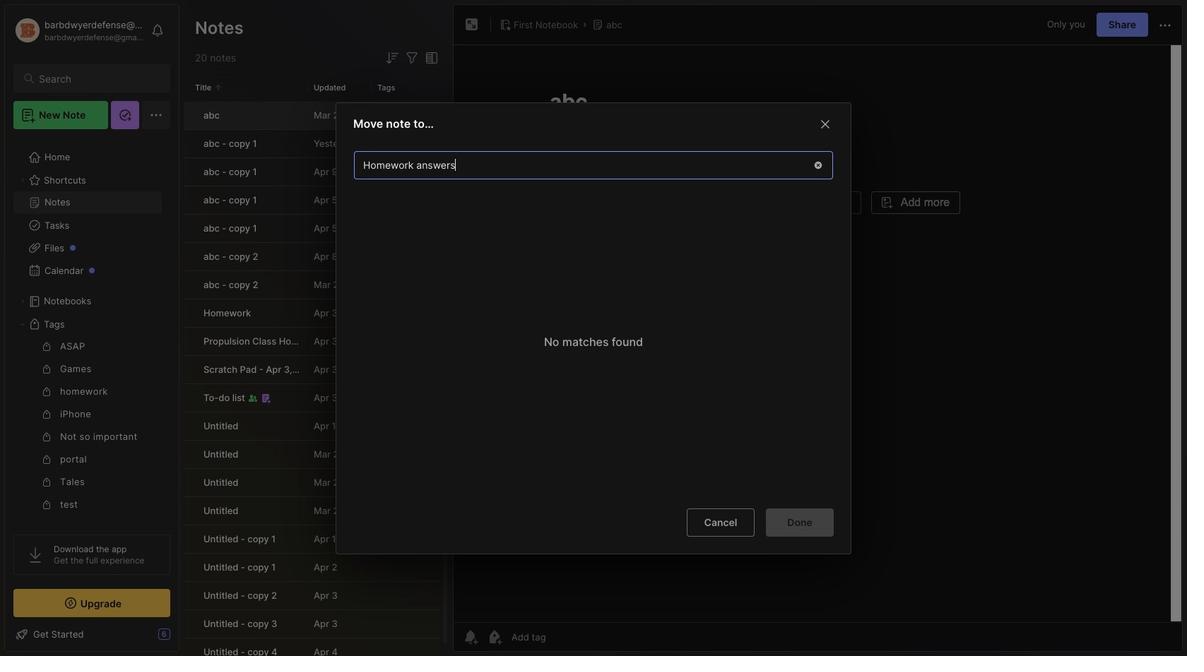Task type: locate. For each thing, give the bounding box(es) containing it.
add tag image
[[486, 629, 503, 646]]

0 vertical spatial cell
[[378, 527, 424, 555]]

group inside tree
[[13, 336, 162, 585]]

expand note image
[[464, 16, 481, 33]]

row group
[[184, 102, 441, 657]]

Find a location field
[[347, 144, 841, 497]]

close image
[[817, 115, 834, 132]]

group
[[13, 336, 162, 585]]

cell
[[378, 527, 424, 555], [372, 639, 441, 657]]

Note Editor text field
[[454, 45, 1183, 623]]

tree
[[5, 138, 179, 639]]

None search field
[[39, 70, 158, 87]]



Task type: vqa. For each thing, say whether or not it's contained in the screenshot.
Expand Tags Icon
yes



Task type: describe. For each thing, give the bounding box(es) containing it.
tree inside main element
[[5, 138, 179, 639]]

add a reminder image
[[462, 629, 479, 646]]

main element
[[0, 0, 184, 657]]

Search text field
[[39, 72, 158, 86]]

none search field inside main element
[[39, 70, 158, 87]]

1 vertical spatial cell
[[372, 639, 441, 657]]

note window element
[[453, 4, 1184, 653]]

expand notebooks image
[[18, 298, 27, 306]]

expand tags image
[[18, 320, 27, 329]]

Find a location… text field
[[355, 153, 805, 177]]



